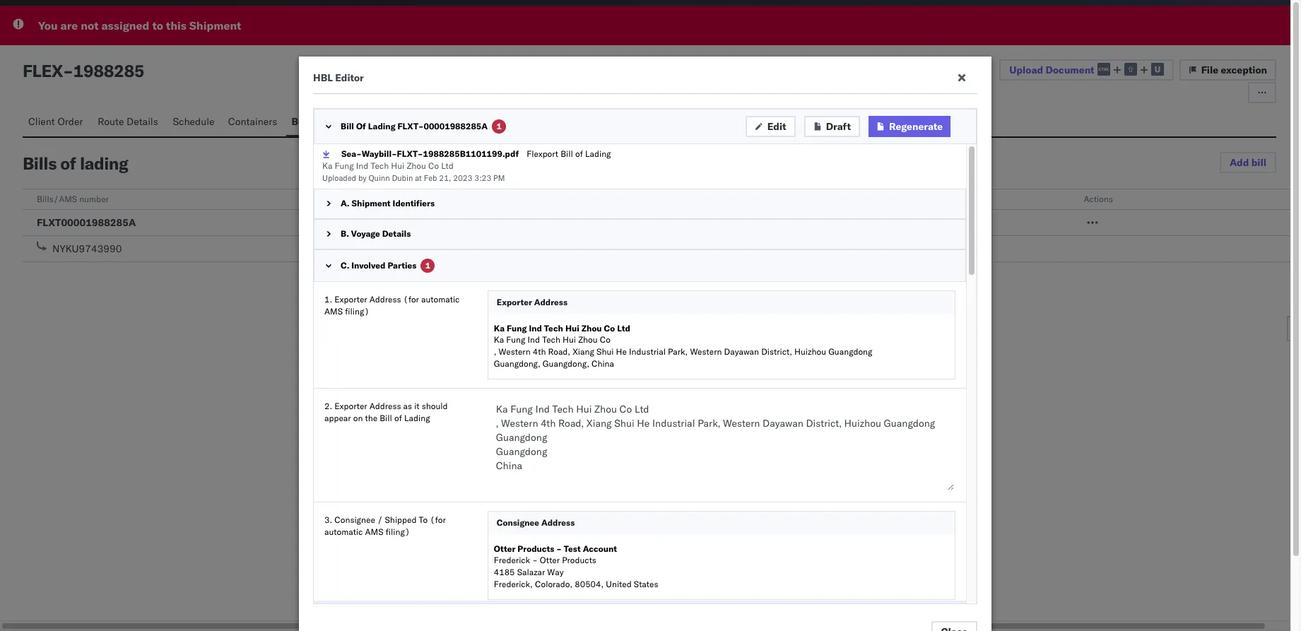 Task type: locate. For each thing, give the bounding box(es) containing it.
fung for by
[[335, 160, 354, 171]]

schedule
[[173, 115, 215, 128]]

1 horizontal spatial of
[[394, 412, 402, 423]]

draft button
[[804, 116, 860, 137]]

2 vertical spatial fung
[[506, 335, 525, 345]]

as
[[403, 401, 412, 411]]

release
[[560, 194, 591, 204]]

hui up dubin
[[391, 160, 405, 171]]

add
[[1230, 156, 1249, 169]]

identifiers
[[393, 198, 435, 209]]

0 horizontal spatial products
[[518, 543, 554, 554]]

xiang
[[573, 346, 594, 357]]

0 vertical spatial (for
[[403, 294, 419, 304]]

bills/ams
[[37, 194, 77, 204]]

tech
[[371, 160, 389, 171], [544, 323, 563, 333], [542, 335, 560, 345]]

1 vertical spatial hui
[[565, 323, 579, 333]]

0 horizontal spatial filing)
[[345, 306, 370, 316]]

1 vertical spatial 1
[[425, 260, 431, 271]]

flxt- up sea-waybill-flxt-1988285b1101199.pdf
[[398, 121, 424, 131]]

ltd
[[441, 160, 454, 171], [617, 323, 630, 333]]

ind
[[356, 160, 368, 171], [529, 323, 542, 333], [528, 335, 540, 345]]

hui up xiang
[[565, 323, 579, 333]]

consignee address
[[497, 517, 575, 528]]

0 vertical spatial ind
[[356, 160, 368, 171]]

3.
[[324, 514, 332, 525]]

address down c. involved parties
[[370, 294, 401, 304]]

edit button
[[746, 116, 796, 137]]

1 horizontal spatial products
[[562, 555, 596, 566]]

2 vertical spatial lading
[[404, 412, 430, 423]]

co
[[428, 160, 439, 171], [604, 323, 615, 333], [600, 335, 611, 345]]

0 vertical spatial products
[[518, 543, 554, 554]]

1 vertical spatial fung
[[507, 323, 527, 333]]

ka
[[322, 160, 332, 171], [494, 323, 505, 333], [494, 335, 504, 345]]

lading inside 2. exporter address as it should appear on the bill of lading
[[404, 412, 430, 423]]

hui inside ka fung ind tech hui zhou co ltd uploaded by quinn dubin at feb 21, 2023 3:23 pm
[[391, 160, 405, 171]]

ltd for co
[[617, 323, 630, 333]]

shipment up express
[[352, 198, 391, 209]]

this
[[166, 18, 187, 33]]

1 vertical spatial ind
[[529, 323, 542, 333]]

1 horizontal spatial details
[[382, 228, 411, 239]]

1 horizontal spatial otter
[[540, 555, 560, 566]]

1 vertical spatial ka
[[494, 323, 505, 333]]

ltd inside ka fung ind tech hui zhou co ltd uploaded by quinn dubin at feb 21, 2023 3:23 pm
[[441, 160, 454, 171]]

assigned
[[101, 18, 149, 33]]

0 vertical spatial zhou
[[407, 160, 426, 171]]

2 vertical spatial ind
[[528, 335, 540, 345]]

bills
[[23, 153, 56, 174]]

flxt-
[[398, 121, 424, 131], [397, 148, 423, 159]]

1 vertical spatial tech
[[544, 323, 563, 333]]

0 vertical spatial ka
[[322, 160, 332, 171]]

ind inside ka fung ind tech hui zhou co ltd uploaded by quinn dubin at feb 21, 2023 3:23 pm
[[356, 160, 368, 171]]

western right ,
[[499, 346, 531, 357]]

0 horizontal spatial western
[[499, 346, 531, 357]]

otter products - test account frederick - otter products 4185 salazar way frederick, colorado, 80504, united states
[[494, 543, 658, 589]]

address inside 1. exporter address (for automatic ams filing)
[[370, 294, 401, 304]]

voyage
[[351, 228, 380, 239]]

western
[[499, 346, 531, 357], [690, 346, 722, 357]]

hui up road,
[[563, 335, 576, 345]]

united
[[606, 579, 632, 589]]

details
[[127, 115, 158, 128], [382, 228, 411, 239]]

1 horizontal spatial automatic
[[421, 294, 460, 304]]

1 for c. involved parties
[[425, 260, 431, 271]]

should
[[422, 401, 448, 411]]

(for down parties
[[403, 294, 419, 304]]

flxt- up ka fung ind tech hui zhou co ltd uploaded by quinn dubin at feb 21, 2023 3:23 pm at the top of page
[[397, 148, 423, 159]]

ltd for 21,
[[441, 160, 454, 171]]

1 vertical spatial otter
[[540, 555, 560, 566]]

consignee inside '3. consignee / shipped to (for automatic ams filing)'
[[335, 514, 375, 525]]

western right the "park,"
[[690, 346, 722, 357]]

0 vertical spatial filing)
[[345, 306, 370, 316]]

details right route
[[127, 115, 158, 128]]

co inside ka fung ind tech hui zhou co ltd uploaded by quinn dubin at feb 21, 2023 3:23 pm
[[428, 160, 439, 171]]

express
[[339, 216, 374, 229]]

involved
[[352, 260, 386, 271]]

0 horizontal spatial (for
[[403, 294, 419, 304]]

0 horizontal spatial automatic
[[324, 526, 363, 537]]

0 horizontal spatial otter
[[494, 543, 516, 554]]

1 vertical spatial lading
[[585, 148, 611, 159]]

shipment right this
[[189, 18, 241, 33]]

filing) down shipped
[[386, 526, 410, 537]]

4185
[[494, 567, 515, 578]]

of right flexport at the top
[[575, 148, 583, 159]]

type
[[313, 194, 330, 204]]

(for right to
[[430, 514, 446, 525]]

bill left the type
[[299, 194, 311, 204]]

editor
[[335, 71, 364, 84]]

lading down it
[[404, 412, 430, 423]]

--
[[560, 216, 573, 229]]

0 horizontal spatial ltd
[[441, 160, 454, 171]]

products
[[518, 543, 554, 554], [562, 555, 596, 566]]

products down 'test'
[[562, 555, 596, 566]]

exporter inside 2. exporter address as it should appear on the bill of lading
[[335, 401, 367, 411]]

surrender
[[841, 194, 878, 204]]

address up the
[[370, 401, 401, 411]]

containers
[[228, 115, 277, 128]]

0 horizontal spatial lading
[[368, 121, 396, 131]]

0 vertical spatial ltd
[[441, 160, 454, 171]]

ams down 1.
[[324, 306, 343, 316]]

zhou inside ka fung ind tech hui zhou co ltd uploaded by quinn dubin at feb 21, 2023 3:23 pm
[[407, 160, 426, 171]]

1 horizontal spatial guangdong,
[[543, 358, 589, 369]]

1 vertical spatial filing)
[[386, 526, 410, 537]]

1 vertical spatial automatic
[[324, 526, 363, 537]]

client order
[[28, 115, 83, 128]]

sea-waybill-flxt-1988285b1101199.pdf
[[341, 148, 519, 159]]

feb
[[424, 173, 437, 183]]

not
[[81, 18, 99, 33]]

states
[[634, 579, 658, 589]]

bill
[[341, 121, 354, 131], [561, 148, 573, 159], [299, 194, 311, 204], [380, 412, 392, 423]]

1 vertical spatial shipment
[[352, 198, 391, 209]]

1 right parties
[[425, 260, 431, 271]]

b.
[[341, 228, 349, 239]]

messages
[[388, 115, 432, 128]]

(for
[[403, 294, 419, 304], [430, 514, 446, 525]]

otter up frederick
[[494, 543, 516, 554]]

upload document button
[[1000, 59, 1174, 81]]

shipped
[[385, 514, 417, 525]]

address inside 2. exporter address as it should appear on the bill of lading
[[370, 401, 401, 411]]

bills/ams number
[[37, 194, 109, 204]]

of right the
[[394, 412, 402, 423]]

china
[[592, 358, 614, 369]]

documents
[[323, 115, 374, 128]]

fung for fung
[[507, 323, 527, 333]]

document
[[1046, 63, 1095, 76]]

consignee up frederick
[[497, 517, 539, 528]]

details right voyage
[[382, 228, 411, 239]]

ltd up he
[[617, 323, 630, 333]]

1 vertical spatial ltd
[[617, 323, 630, 333]]

4th
[[533, 346, 546, 357]]

on
[[353, 412, 363, 423]]

ltd inside ka fung ind tech hui zhou co ltd ka fung ind tech hui zhou co , western 4th road, xiang shui he industrial park, western dayawan district, huizhou guangdong guangdong, guangdong, china
[[617, 323, 630, 333]]

ltd up 21,
[[441, 160, 454, 171]]

1 vertical spatial (for
[[430, 514, 446, 525]]

ka inside ka fung ind tech hui zhou co ltd uploaded by quinn dubin at feb 21, 2023 3:23 pm
[[322, 160, 332, 171]]

1 horizontal spatial ams
[[365, 526, 383, 537]]

1 horizontal spatial 1
[[496, 121, 502, 131]]

filing) down the 'involved'
[[345, 306, 370, 316]]

1 horizontal spatial (for
[[430, 514, 446, 525]]

2 vertical spatial co
[[600, 335, 611, 345]]

draft
[[826, 120, 851, 133]]

lading
[[368, 121, 396, 131], [585, 148, 611, 159], [404, 412, 430, 423]]

lading up the release method
[[585, 148, 611, 159]]

of right the bills
[[60, 153, 76, 174]]

exporter inside 1. exporter address (for automatic ams filing)
[[335, 294, 367, 304]]

1 horizontal spatial ltd
[[617, 323, 630, 333]]

0 horizontal spatial details
[[127, 115, 158, 128]]

to
[[152, 18, 163, 33]]

frederick
[[494, 555, 530, 566]]

2 vertical spatial hui
[[563, 335, 576, 345]]

ams down / at the left bottom of page
[[365, 526, 383, 537]]

1 vertical spatial flxt-
[[397, 148, 423, 159]]

released
[[822, 216, 863, 229]]

0 vertical spatial co
[[428, 160, 439, 171]]

0 horizontal spatial consignee
[[335, 514, 375, 525]]

address
[[370, 294, 401, 304], [534, 297, 568, 307], [370, 401, 401, 411], [541, 517, 575, 528]]

1 horizontal spatial lading
[[404, 412, 430, 423]]

0 horizontal spatial ams
[[324, 306, 343, 316]]

0 vertical spatial tech
[[371, 160, 389, 171]]

guangdong,
[[494, 358, 541, 369], [543, 358, 589, 369]]

0 horizontal spatial guangdong,
[[494, 358, 541, 369]]

0 vertical spatial fung
[[335, 160, 354, 171]]

2 horizontal spatial of
[[575, 148, 583, 159]]

1 vertical spatial ams
[[365, 526, 383, 537]]

ind for ind
[[529, 323, 542, 333]]

bill right the
[[380, 412, 392, 423]]

fung inside ka fung ind tech hui zhou co ltd uploaded by quinn dubin at feb 21, 2023 3:23 pm
[[335, 160, 354, 171]]

zhou
[[407, 160, 426, 171], [582, 323, 602, 333], [578, 335, 598, 345]]

hbl editor
[[313, 71, 364, 84]]

add bill
[[1230, 156, 1267, 169]]

frederick,
[[494, 579, 533, 589]]

flexport
[[527, 148, 558, 159]]

add bill button
[[1220, 152, 1277, 173]]

parties
[[388, 260, 417, 271]]

0 vertical spatial 1
[[496, 121, 502, 131]]

otter up way
[[540, 555, 560, 566]]

quinn
[[369, 173, 390, 183]]

guangdong, down ,
[[494, 358, 541, 369]]

guangdong, down road,
[[543, 358, 589, 369]]

1 vertical spatial zhou
[[582, 323, 602, 333]]

automatic inside '3. consignee / shipped to (for automatic ams filing)'
[[324, 526, 363, 537]]

uploaded
[[322, 173, 356, 183]]

ka for ka fung ind tech hui zhou co ltd uploaded by quinn dubin at feb 21, 2023 3:23 pm
[[322, 160, 332, 171]]

hbl
[[313, 71, 333, 84]]

0 vertical spatial hui
[[391, 160, 405, 171]]

0 vertical spatial ams
[[324, 306, 343, 316]]

tech inside ka fung ind tech hui zhou co ltd uploaded by quinn dubin at feb 21, 2023 3:23 pm
[[371, 160, 389, 171]]

0 vertical spatial details
[[127, 115, 158, 128]]

1 horizontal spatial filing)
[[386, 526, 410, 537]]

bill right flexport at the top
[[561, 148, 573, 159]]

tech for tech
[[544, 323, 563, 333]]

0 vertical spatial automatic
[[421, 294, 460, 304]]

consignee left / at the left bottom of page
[[335, 514, 375, 525]]

1 right the assignees
[[496, 121, 502, 131]]

address up 'test'
[[541, 517, 575, 528]]

(for inside '3. consignee / shipped to (for automatic ams filing)'
[[430, 514, 446, 525]]

,
[[494, 346, 497, 357]]

0 horizontal spatial shipment
[[189, 18, 241, 33]]

products up salazar
[[518, 543, 554, 554]]

0 horizontal spatial 1
[[425, 260, 431, 271]]

exporter for should
[[335, 401, 367, 411]]

1 vertical spatial co
[[604, 323, 615, 333]]

lading right the of
[[368, 121, 396, 131]]

1 horizontal spatial western
[[690, 346, 722, 357]]

house - express
[[299, 216, 374, 229]]

messages button
[[382, 109, 440, 136]]

filing) inside 1. exporter address (for automatic ams filing)
[[345, 306, 370, 316]]

at
[[415, 173, 422, 183]]

district,
[[761, 346, 792, 357]]



Task type: describe. For each thing, give the bounding box(es) containing it.
1988285
[[73, 60, 144, 81]]

1. exporter address (for automatic ams filing)
[[324, 294, 460, 316]]

address up road,
[[534, 297, 568, 307]]

3:23
[[475, 173, 491, 183]]

nyku9743990
[[52, 242, 122, 255]]

test
[[564, 543, 581, 554]]

number
[[79, 194, 109, 204]]

edit
[[768, 120, 786, 133]]

flexport bill of lading
[[527, 148, 611, 159]]

ka for ka fung ind tech hui zhou co ltd ka fung ind tech hui zhou co , western 4th road, xiang shui he industrial park, western dayawan district, huizhou guangdong guangdong, guangdong, china
[[494, 323, 505, 333]]

he
[[616, 346, 627, 357]]

exporter for ams
[[335, 294, 367, 304]]

2 western from the left
[[690, 346, 722, 357]]

account
[[583, 543, 617, 554]]

obl surrender
[[822, 194, 878, 204]]

1 vertical spatial details
[[382, 228, 411, 239]]

file
[[1201, 64, 1219, 76]]

documents button
[[317, 109, 382, 136]]

ind for quinn
[[356, 160, 368, 171]]

salazar
[[517, 567, 545, 578]]

assignees
[[446, 115, 491, 128]]

upload document
[[1010, 63, 1095, 76]]

to
[[419, 514, 428, 525]]

road,
[[548, 346, 570, 357]]

bol
[[292, 115, 311, 128]]

ka fung ind tech hui zhou co ltd uploaded by quinn dubin at feb 21, 2023 3:23 pm
[[322, 160, 505, 183]]

hui for tech
[[565, 323, 579, 333]]

0 vertical spatial otter
[[494, 543, 516, 554]]

1 vertical spatial products
[[562, 555, 596, 566]]

80504,
[[575, 579, 604, 589]]

1 horizontal spatial consignee
[[497, 517, 539, 528]]

1 western from the left
[[499, 346, 531, 357]]

exception
[[1221, 64, 1267, 76]]

huizhou
[[795, 346, 826, 357]]

0 vertical spatial lading
[[368, 121, 396, 131]]

/
[[377, 514, 383, 525]]

actions
[[1084, 194, 1113, 204]]

waybill-
[[362, 148, 397, 159]]

way
[[547, 567, 564, 578]]

details inside route details "button"
[[127, 115, 158, 128]]

c.
[[341, 260, 349, 271]]

0 vertical spatial shipment
[[189, 18, 241, 33]]

client order button
[[23, 109, 92, 136]]

a. shipment identifiers
[[341, 198, 435, 209]]

2 vertical spatial tech
[[542, 335, 560, 345]]

2. exporter address as it should appear on the bill of lading
[[324, 401, 448, 423]]

park,
[[668, 346, 688, 357]]

shui
[[597, 346, 614, 357]]

3. consignee / shipped to (for automatic ams filing)
[[324, 514, 446, 537]]

ams inside '3. consignee / shipped to (for automatic ams filing)'
[[365, 526, 383, 537]]

method
[[593, 194, 622, 204]]

2 vertical spatial zhou
[[578, 335, 598, 345]]

1 horizontal spatial shipment
[[352, 198, 391, 209]]

exporter address
[[497, 297, 568, 307]]

ams inside 1. exporter address (for automatic ams filing)
[[324, 306, 343, 316]]

of inside 2. exporter address as it should appear on the bill of lading
[[394, 412, 402, 423]]

bol button
[[286, 109, 317, 136]]

zhou for zhou
[[582, 323, 602, 333]]

bill type
[[299, 194, 330, 204]]

00001988285a
[[424, 121, 488, 131]]

hui for dubin
[[391, 160, 405, 171]]

21,
[[439, 173, 451, 183]]

filing) inside '3. consignee / shipped to (for automatic ams filing)'
[[386, 526, 410, 537]]

b. voyage details
[[341, 228, 411, 239]]

regenerate
[[889, 120, 943, 133]]

c. involved parties
[[341, 260, 417, 271]]

Ka Fung Ind Tech Hui Zhou Co Ltd , Western 4th Road, Xiang Shui He Industrial Park, Western Dayawan District, Huizhou Guangdong Guangdong Guangdong China text field
[[488, 397, 956, 492]]

appear
[[324, 412, 351, 423]]

of
[[356, 121, 366, 131]]

the
[[365, 412, 378, 423]]

tech for dubin
[[371, 160, 389, 171]]

schedule button
[[167, 109, 223, 136]]

2 guangdong, from the left
[[543, 358, 589, 369]]

client
[[28, 115, 55, 128]]

zhou for feb
[[407, 160, 426, 171]]

1 guangdong, from the left
[[494, 358, 541, 369]]

bill left the of
[[341, 121, 354, 131]]

dayawan
[[724, 346, 759, 357]]

co for co
[[604, 323, 615, 333]]

containers button
[[223, 109, 286, 136]]

bill of lading flxt-00001988285a
[[341, 121, 488, 131]]

lading
[[80, 153, 128, 174]]

2 vertical spatial ka
[[494, 335, 504, 345]]

(for inside 1. exporter address (for automatic ams filing)
[[403, 294, 419, 304]]

bill
[[1252, 156, 1267, 169]]

dubin
[[392, 173, 413, 183]]

2023
[[453, 173, 473, 183]]

file exception
[[1201, 64, 1267, 76]]

co for 21,
[[428, 160, 439, 171]]

house
[[299, 216, 327, 229]]

industrial
[[629, 346, 666, 357]]

1 for bill of lading flxt-00001988285a
[[496, 121, 502, 131]]

0 horizontal spatial of
[[60, 153, 76, 174]]

colorado,
[[535, 579, 573, 589]]

ka fung ind tech hui zhou co ltd ka fung ind tech hui zhou co , western 4th road, xiang shui he industrial park, western dayawan district, huizhou guangdong guangdong, guangdong, china
[[494, 323, 873, 369]]

assignees button
[[440, 109, 499, 136]]

route details
[[98, 115, 158, 128]]

2 horizontal spatial lading
[[585, 148, 611, 159]]

0 vertical spatial flxt-
[[398, 121, 424, 131]]

obl
[[822, 194, 839, 204]]

it
[[414, 401, 420, 411]]

bill inside 2. exporter address as it should appear on the bill of lading
[[380, 412, 392, 423]]

route details button
[[92, 109, 167, 136]]

flex
[[23, 60, 63, 81]]

1988285b1101199.pdf
[[423, 148, 519, 159]]

guangdong
[[829, 346, 873, 357]]

a.
[[341, 198, 350, 209]]

are
[[60, 18, 78, 33]]

automatic inside 1. exporter address (for automatic ams filing)
[[421, 294, 460, 304]]



Task type: vqa. For each thing, say whether or not it's contained in the screenshot.
rightmost Shipment
yes



